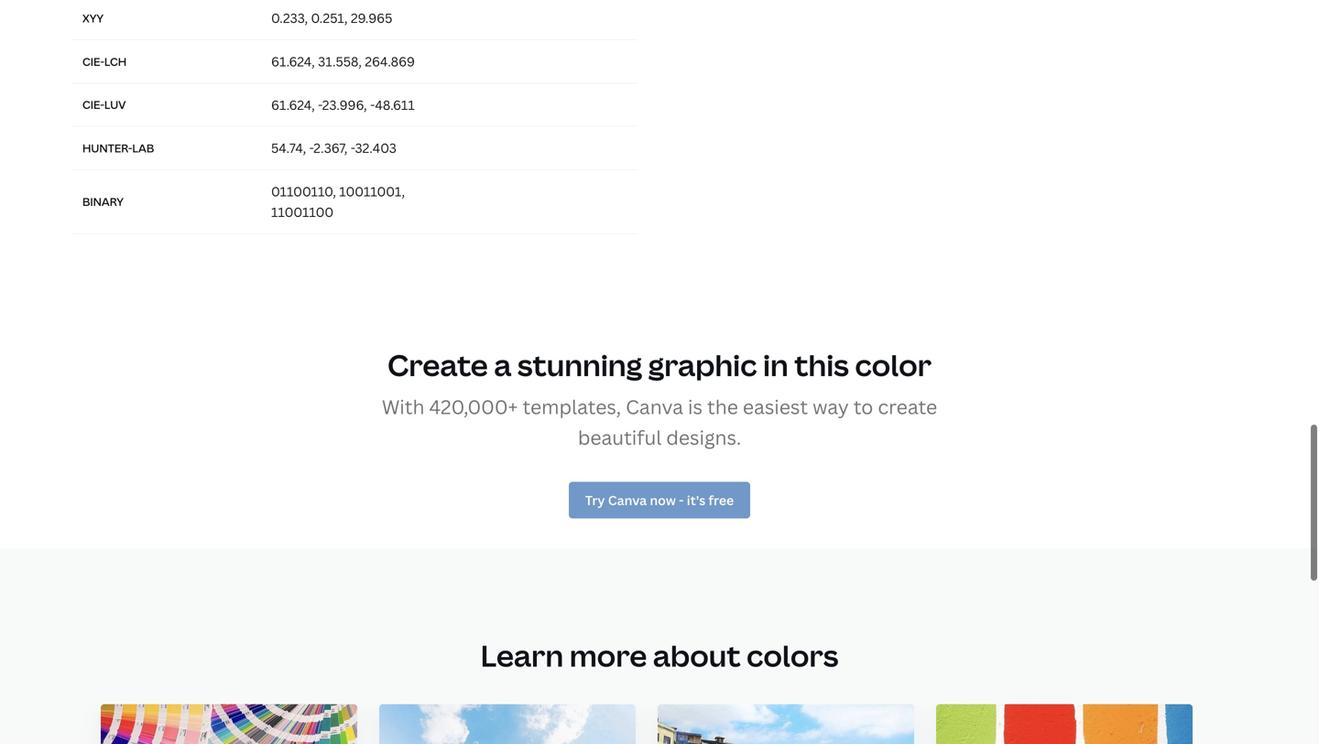 Task type: locate. For each thing, give the bounding box(es) containing it.
264.869
[[365, 51, 415, 68]]

61.624, -23.996, -48.611
[[271, 94, 415, 112]]

61.624, up '54.74,'
[[271, 94, 315, 112]]

- right '54.74,'
[[309, 138, 314, 155]]

cie-luv
[[82, 95, 126, 111]]

01100110,
[[271, 181, 336, 198]]

1 vertical spatial 61.624,
[[271, 94, 315, 112]]

1 61.624, from the top
[[271, 51, 315, 68]]

0 vertical spatial 61.624,
[[271, 51, 315, 68]]

32.403
[[355, 138, 397, 155]]

54.74,
[[271, 138, 306, 155]]

61.624, for 61.624, -23.996, -48.611
[[271, 94, 315, 112]]

learn
[[481, 635, 564, 674]]

easiest
[[743, 392, 808, 418]]

2 cie- from the top
[[82, 95, 104, 111]]

cie- down cie-lch
[[82, 95, 104, 111]]

cie- down xyy
[[82, 52, 104, 67]]

this
[[794, 343, 849, 383]]

to
[[854, 392, 873, 418]]

xyy
[[82, 9, 104, 24]]

61.624, down 0.233,
[[271, 51, 315, 68]]

0.251,
[[311, 7, 348, 25]]

0.233, 0.251, 29.965
[[271, 7, 392, 25]]

29.965
[[351, 7, 392, 25]]

0 vertical spatial cie-
[[82, 52, 104, 67]]

420,000+
[[429, 392, 518, 418]]

1 vertical spatial cie-
[[82, 95, 104, 111]]

hunter-lab
[[82, 139, 154, 154]]

01100110, 10011001, 11001100
[[271, 181, 405, 219]]

1 cie- from the top
[[82, 52, 104, 67]]

48.611
[[375, 94, 415, 112]]

-
[[318, 94, 322, 112], [370, 94, 375, 112], [309, 138, 314, 155], [351, 138, 355, 155]]

lab
[[132, 139, 154, 154]]

create
[[387, 343, 488, 383]]

binary
[[82, 193, 124, 208]]

cie-
[[82, 52, 104, 67], [82, 95, 104, 111]]

2 61.624, from the top
[[271, 94, 315, 112]]

61.624,
[[271, 51, 315, 68], [271, 94, 315, 112]]

colors
[[747, 635, 839, 674]]

- right 23.996,
[[370, 94, 375, 112]]

about
[[653, 635, 741, 674]]

cie- for 61.624, 31.558, 264.869
[[82, 52, 104, 67]]



Task type: describe. For each thing, give the bounding box(es) containing it.
way
[[813, 392, 849, 418]]

more
[[570, 635, 647, 674]]

61.624, 31.558, 264.869
[[271, 51, 415, 68]]

cie-lch
[[82, 52, 127, 67]]

designs.
[[666, 423, 741, 449]]

10011001,
[[339, 181, 405, 198]]

100 brilliant color combinations and how to apply them ... image
[[379, 703, 636, 745]]

the history and psychology of colors image
[[658, 703, 914, 745]]

canva
[[626, 392, 683, 418]]

2.367,
[[314, 138, 348, 155]]

graphic
[[648, 343, 757, 383]]

color
[[855, 343, 932, 383]]

cie- for 61.624, -23.996, -48.611
[[82, 95, 104, 111]]

a
[[494, 343, 512, 383]]

lch
[[104, 52, 127, 67]]

hunter-
[[82, 139, 132, 154]]

31.558,
[[318, 51, 362, 68]]

in
[[763, 343, 789, 383]]

create a stunning graphic in this color with 420,000+ templates, canva is the easiest way to create beautiful designs.
[[382, 343, 937, 449]]

color psychology: the logo color tricks used by top ... image
[[936, 703, 1193, 745]]

luv
[[104, 95, 126, 111]]

learn more about colors
[[481, 635, 839, 674]]

is
[[688, 392, 703, 418]]

0.233,
[[271, 7, 308, 25]]

10 color inspiration secrets only designers know about image
[[101, 703, 357, 745]]

11001100
[[271, 202, 334, 219]]

- right the 2.367,
[[351, 138, 355, 155]]

- up the 2.367,
[[318, 94, 322, 112]]

54.74, -2.367, -32.403
[[271, 138, 397, 155]]

23.996,
[[322, 94, 367, 112]]

beautiful
[[578, 423, 662, 449]]

templates,
[[523, 392, 621, 418]]

with
[[382, 392, 425, 418]]

61.624, for 61.624, 31.558, 264.869
[[271, 51, 315, 68]]

create
[[878, 392, 937, 418]]

stunning
[[518, 343, 642, 383]]

the
[[707, 392, 738, 418]]



Task type: vqa. For each thing, say whether or not it's contained in the screenshot.
second CIE- from the top of the page
yes



